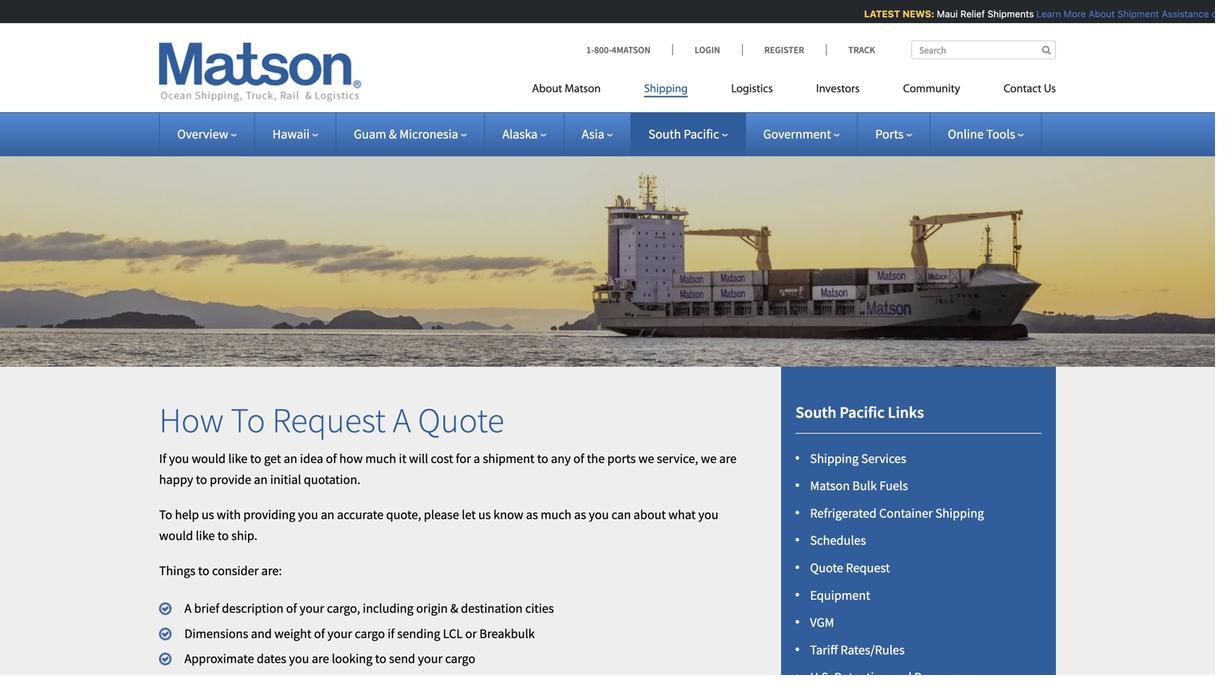 Task type: describe. For each thing, give the bounding box(es) containing it.
to right happy
[[196, 471, 207, 488]]

refrigerated
[[810, 505, 877, 521]]

shipment
[[483, 450, 535, 467]]

service,
[[657, 450, 699, 467]]

pacific for south pacific links
[[840, 402, 885, 422]]

about matson
[[532, 84, 601, 95]]

shipping link
[[623, 76, 710, 106]]

tariff rates/rules link
[[810, 642, 905, 658]]

online
[[948, 126, 984, 142]]

if you would like to get an idea of how much it will cost for a shipment to any of the ports we service, we are happy to provide an initial quotation.
[[159, 450, 737, 488]]

0 horizontal spatial or
[[465, 625, 477, 642]]

register link
[[742, 44, 826, 56]]

fuels
[[880, 478, 909, 494]]

2 we from the left
[[701, 450, 717, 467]]

much inside to help us with providing you an accurate quote, please let us know as much as you can about what you would like to ship.
[[541, 507, 572, 523]]

request inside south pacific links section
[[846, 560, 890, 576]]

community
[[904, 84, 961, 95]]

0 horizontal spatial cargo
[[355, 625, 385, 642]]

ports link
[[876, 126, 913, 142]]

help
[[175, 507, 199, 523]]

investors link
[[795, 76, 882, 106]]

shipment
[[1114, 8, 1156, 19]]

hawaii
[[273, 126, 310, 142]]

asia link
[[582, 126, 613, 142]]

asia
[[582, 126, 605, 142]]

consider
[[212, 563, 259, 579]]

to help us with providing you an accurate quote, please let us know as much as you can about what you would like to ship.
[[159, 507, 719, 544]]

with
[[217, 507, 241, 523]]

breakbulk
[[480, 625, 535, 642]]

would inside 'if you would like to get an idea of how much it will cost for a shipment to any of the ports we service, we are happy to provide an initial quotation.'
[[192, 450, 226, 467]]

2 us from the left
[[479, 507, 491, 523]]

a brief description of your cargo, including origin & destination cities
[[185, 600, 554, 616]]

origin
[[416, 600, 448, 616]]

800-
[[594, 44, 612, 56]]

1 horizontal spatial about
[[1085, 8, 1112, 19]]

shipping services
[[810, 450, 907, 467]]

government
[[764, 126, 832, 142]]

1 us from the left
[[202, 507, 214, 523]]

south pacific links section
[[763, 367, 1075, 675]]

matson bulk fuels
[[810, 478, 909, 494]]

please
[[424, 507, 459, 523]]

are inside 'if you would like to get an idea of how much it will cost for a shipment to any of the ports we service, we are happy to provide an initial quotation.'
[[720, 450, 737, 467]]

refrigerated container shipping
[[810, 505, 985, 521]]

1 horizontal spatial &
[[451, 600, 459, 616]]

government link
[[764, 126, 840, 142]]

links
[[888, 402, 924, 422]]

services
[[862, 450, 907, 467]]

0 vertical spatial quote
[[418, 398, 505, 442]]

shipping for shipping
[[644, 84, 688, 95]]

accurate
[[337, 507, 384, 523]]

would inside to help us with providing you an accurate quote, please let us know as much as you can about what you would like to ship.
[[159, 527, 193, 544]]

an for to
[[284, 450, 298, 467]]

overview link
[[177, 126, 237, 142]]

tariff rates/rules
[[810, 642, 905, 658]]

assistance
[[1158, 8, 1206, 19]]

you inside 'if you would like to get an idea of how much it will cost for a shipment to any of the ports we service, we are happy to provide an initial quotation.'
[[169, 450, 189, 467]]

about matson link
[[532, 76, 623, 106]]

blue matson logo with ocean, shipping, truck, rail and logistics written beneath it. image
[[159, 43, 362, 102]]

to right things at the left
[[198, 563, 210, 579]]

if
[[388, 625, 395, 642]]

provide
[[210, 471, 251, 488]]

1 we from the left
[[639, 450, 655, 467]]

you right the what
[[699, 507, 719, 523]]

the
[[587, 450, 605, 467]]

vgm
[[810, 614, 835, 631]]

latest
[[861, 8, 897, 19]]

online tools link
[[948, 126, 1024, 142]]

track
[[849, 44, 876, 56]]

matson inside top menu navigation
[[565, 84, 601, 95]]

dates
[[257, 651, 287, 667]]

community link
[[882, 76, 982, 106]]

0 horizontal spatial request
[[272, 398, 386, 442]]

logistics link
[[710, 76, 795, 106]]

contact
[[1004, 84, 1042, 95]]

guam
[[354, 126, 386, 142]]

shipping services link
[[810, 450, 907, 467]]

of right idea
[[326, 450, 337, 467]]

matson bulk fuels link
[[810, 478, 909, 494]]

quote request
[[810, 560, 890, 576]]

online tools
[[948, 126, 1016, 142]]

quotation.
[[304, 471, 361, 488]]

cargo,
[[327, 600, 360, 616]]

how
[[159, 398, 224, 442]]

and
[[251, 625, 272, 642]]

schedules
[[810, 532, 866, 549]]

1 horizontal spatial a
[[393, 398, 411, 442]]

to inside to help us with providing you an accurate quote, please let us know as much as you can about what you would like to ship.
[[218, 527, 229, 544]]

about
[[634, 507, 666, 523]]

relief
[[957, 8, 982, 19]]

alaska
[[503, 126, 538, 142]]

dimensions and weight of your cargo if sending lcl or breakbulk
[[185, 625, 535, 642]]

much inside 'if you would like to get an idea of how much it will cost for a shipment to any of the ports we service, we are happy to provide an initial quotation.'
[[366, 450, 396, 467]]

are:
[[261, 563, 282, 579]]

1-800-4matson link
[[587, 44, 673, 56]]

for
[[456, 450, 471, 467]]

to left any
[[537, 450, 549, 467]]

1 horizontal spatial to
[[231, 398, 265, 442]]

guam & micronesia
[[354, 126, 458, 142]]

how
[[339, 450, 363, 467]]

guam & micronesia link
[[354, 126, 467, 142]]

can
[[612, 507, 631, 523]]

equipment link
[[810, 587, 871, 603]]



Task type: locate. For each thing, give the bounding box(es) containing it.
request up equipment
[[846, 560, 890, 576]]

0 vertical spatial matson
[[565, 84, 601, 95]]

matson
[[565, 84, 601, 95], [810, 478, 850, 494]]

send
[[389, 651, 415, 667]]

quote down the schedules
[[810, 560, 844, 576]]

2 as from the left
[[574, 507, 586, 523]]

1 vertical spatial your
[[328, 625, 352, 642]]

quote inside south pacific links section
[[810, 560, 844, 576]]

let
[[462, 507, 476, 523]]

of up weight
[[286, 600, 297, 616]]

0 horizontal spatial &
[[389, 126, 397, 142]]

about up alaska link
[[532, 84, 563, 95]]

including
[[363, 600, 414, 616]]

we right service,
[[701, 450, 717, 467]]

0 vertical spatial south
[[649, 126, 681, 142]]

looking
[[332, 651, 373, 667]]

know
[[494, 507, 524, 523]]

refrigerated container shipping link
[[810, 505, 985, 521]]

1 horizontal spatial much
[[541, 507, 572, 523]]

a left brief
[[185, 600, 192, 616]]

as
[[526, 507, 538, 523], [574, 507, 586, 523]]

shipments
[[984, 8, 1031, 19]]

maui
[[933, 8, 954, 19]]

1 horizontal spatial cargo
[[445, 651, 476, 667]]

0 vertical spatial like
[[228, 450, 248, 467]]

1 vertical spatial request
[[846, 560, 890, 576]]

would down help
[[159, 527, 193, 544]]

banner image
[[0, 133, 1216, 367]]

cities
[[526, 600, 554, 616]]

you down weight
[[289, 651, 309, 667]]

0 horizontal spatial like
[[196, 527, 215, 544]]

1 vertical spatial south
[[796, 402, 837, 422]]

how to request a quote
[[159, 398, 505, 442]]

are left looking
[[312, 651, 329, 667]]

us right the let
[[479, 507, 491, 523]]

0 horizontal spatial much
[[366, 450, 396, 467]]

1 vertical spatial an
[[254, 471, 268, 488]]

0 horizontal spatial matson
[[565, 84, 601, 95]]

0 horizontal spatial quote
[[418, 398, 505, 442]]

south down the shipping link in the top of the page
[[649, 126, 681, 142]]

like up provide
[[228, 450, 248, 467]]

1 vertical spatial to
[[159, 507, 172, 523]]

2 horizontal spatial shipping
[[936, 505, 985, 521]]

like inside 'if you would like to get an idea of how much it will cost for a shipment to any of the ports we service, we are happy to provide an initial quotation.'
[[228, 450, 248, 467]]

1 vertical spatial about
[[532, 84, 563, 95]]

south pacific
[[649, 126, 719, 142]]

you
[[169, 450, 189, 467], [298, 507, 318, 523], [589, 507, 609, 523], [699, 507, 719, 523], [289, 651, 309, 667]]

0 vertical spatial request
[[272, 398, 386, 442]]

to up get
[[231, 398, 265, 442]]

& right the 'origin'
[[451, 600, 459, 616]]

1 horizontal spatial like
[[228, 450, 248, 467]]

shipping up south pacific
[[644, 84, 688, 95]]

1 vertical spatial pacific
[[840, 402, 885, 422]]

request
[[272, 398, 386, 442], [846, 560, 890, 576]]

quote
[[418, 398, 505, 442], [810, 560, 844, 576]]

1 vertical spatial much
[[541, 507, 572, 523]]

things
[[159, 563, 196, 579]]

0 vertical spatial &
[[389, 126, 397, 142]]

quote request link
[[810, 560, 890, 576]]

cargo down lcl
[[445, 651, 476, 667]]

1 vertical spatial &
[[451, 600, 459, 616]]

Search search field
[[912, 41, 1056, 59]]

dimensions
[[185, 625, 248, 642]]

alaska link
[[503, 126, 547, 142]]

0 vertical spatial are
[[720, 450, 737, 467]]

any
[[551, 450, 571, 467]]

an down get
[[254, 471, 268, 488]]

your down cargo,
[[328, 625, 352, 642]]

would up provide
[[192, 450, 226, 467]]

your for cargo,
[[300, 600, 324, 616]]

a
[[393, 398, 411, 442], [185, 600, 192, 616]]

contact us
[[1004, 84, 1056, 95]]

1 horizontal spatial we
[[701, 450, 717, 467]]

or
[[1208, 8, 1216, 19], [465, 625, 477, 642]]

to left ship.
[[218, 527, 229, 544]]

we right ports
[[639, 450, 655, 467]]

of
[[326, 450, 337, 467], [574, 450, 584, 467], [286, 600, 297, 616], [314, 625, 325, 642]]

micronesia
[[400, 126, 458, 142]]

search image
[[1043, 45, 1051, 55]]

1 horizontal spatial your
[[328, 625, 352, 642]]

1 vertical spatial matson
[[810, 478, 850, 494]]

of left the
[[574, 450, 584, 467]]

it
[[399, 450, 407, 467]]

1 horizontal spatial pacific
[[840, 402, 885, 422]]

you right providing
[[298, 507, 318, 523]]

container
[[880, 505, 933, 521]]

approximate dates you are looking to send your cargo
[[185, 651, 476, 667]]

1 vertical spatial shipping
[[810, 450, 859, 467]]

weight
[[275, 625, 312, 642]]

your for cargo
[[328, 625, 352, 642]]

0 vertical spatial much
[[366, 450, 396, 467]]

brief
[[194, 600, 219, 616]]

matson inside south pacific links section
[[810, 478, 850, 494]]

happy
[[159, 471, 193, 488]]

shipping inside top menu navigation
[[644, 84, 688, 95]]

1 vertical spatial quote
[[810, 560, 844, 576]]

an left the accurate
[[321, 507, 335, 523]]

south pacific link
[[649, 126, 728, 142]]

4matson
[[612, 44, 651, 56]]

as left can
[[574, 507, 586, 523]]

quote up for
[[418, 398, 505, 442]]

an right get
[[284, 450, 298, 467]]

like down help
[[196, 527, 215, 544]]

south for south pacific links
[[796, 402, 837, 422]]

shipping right the container
[[936, 505, 985, 521]]

& right guam
[[389, 126, 397, 142]]

2 vertical spatial shipping
[[936, 505, 985, 521]]

0 vertical spatial cargo
[[355, 625, 385, 642]]

what
[[669, 507, 696, 523]]

1 horizontal spatial request
[[846, 560, 890, 576]]

you right 'if'
[[169, 450, 189, 467]]

much right know
[[541, 507, 572, 523]]

1 horizontal spatial south
[[796, 402, 837, 422]]

0 horizontal spatial we
[[639, 450, 655, 467]]

much
[[366, 450, 396, 467], [541, 507, 572, 523]]

you left can
[[589, 507, 609, 523]]

0 horizontal spatial your
[[300, 600, 324, 616]]

your
[[300, 600, 324, 616], [328, 625, 352, 642], [418, 651, 443, 667]]

cargo left if
[[355, 625, 385, 642]]

top menu navigation
[[532, 76, 1056, 106]]

hawaii link
[[273, 126, 319, 142]]

1 vertical spatial would
[[159, 527, 193, 544]]

logistics
[[732, 84, 773, 95]]

to left help
[[159, 507, 172, 523]]

1 horizontal spatial shipping
[[810, 450, 859, 467]]

things to consider are:
[[159, 563, 282, 579]]

0 horizontal spatial shipping
[[644, 84, 688, 95]]

1 horizontal spatial are
[[720, 450, 737, 467]]

2 vertical spatial your
[[418, 651, 443, 667]]

tariff
[[810, 642, 838, 658]]

matson up refrigerated
[[810, 478, 850, 494]]

providing
[[243, 507, 296, 523]]

us
[[1044, 84, 1056, 95]]

pacific inside section
[[840, 402, 885, 422]]

track link
[[826, 44, 876, 56]]

cost
[[431, 450, 453, 467]]

about right more
[[1085, 8, 1112, 19]]

are right service,
[[720, 450, 737, 467]]

0 vertical spatial a
[[393, 398, 411, 442]]

ship.
[[231, 527, 258, 544]]

to left send
[[375, 651, 387, 667]]

or right assistance
[[1208, 8, 1216, 19]]

0 vertical spatial an
[[284, 450, 298, 467]]

description
[[222, 600, 284, 616]]

to
[[250, 450, 261, 467], [537, 450, 549, 467], [196, 471, 207, 488], [218, 527, 229, 544], [198, 563, 210, 579], [375, 651, 387, 667]]

0 horizontal spatial are
[[312, 651, 329, 667]]

much left it
[[366, 450, 396, 467]]

investors
[[817, 84, 860, 95]]

1 horizontal spatial or
[[1208, 8, 1216, 19]]

None search field
[[912, 41, 1056, 59]]

1 vertical spatial or
[[465, 625, 477, 642]]

of right weight
[[314, 625, 325, 642]]

0 vertical spatial shipping
[[644, 84, 688, 95]]

1 vertical spatial like
[[196, 527, 215, 544]]

0 horizontal spatial an
[[254, 471, 268, 488]]

us left with
[[202, 507, 214, 523]]

1 horizontal spatial quote
[[810, 560, 844, 576]]

learn more about shipment assistance or link
[[1033, 8, 1216, 19]]

ports
[[876, 126, 904, 142]]

0 vertical spatial to
[[231, 398, 265, 442]]

matson down 1- on the left top of page
[[565, 84, 601, 95]]

idea
[[300, 450, 323, 467]]

1 vertical spatial cargo
[[445, 651, 476, 667]]

0 horizontal spatial a
[[185, 600, 192, 616]]

an inside to help us with providing you an accurate quote, please let us know as much as you can about what you would like to ship.
[[321, 507, 335, 523]]

like
[[228, 450, 248, 467], [196, 527, 215, 544]]

latest news: maui relief shipments learn more about shipment assistance or
[[861, 8, 1216, 19]]

or right lcl
[[465, 625, 477, 642]]

to inside to help us with providing you an accurate quote, please let us know as much as you can about what you would like to ship.
[[159, 507, 172, 523]]

pacific
[[684, 126, 719, 142], [840, 402, 885, 422]]

pacific for south pacific
[[684, 126, 719, 142]]

your down sending
[[418, 651, 443, 667]]

0 horizontal spatial to
[[159, 507, 172, 523]]

south up shipping services
[[796, 402, 837, 422]]

schedules link
[[810, 532, 866, 549]]

0 horizontal spatial as
[[526, 507, 538, 523]]

rates/rules
[[841, 642, 905, 658]]

shipping up matson bulk fuels link at bottom
[[810, 450, 859, 467]]

0 horizontal spatial about
[[532, 84, 563, 95]]

an for providing
[[321, 507, 335, 523]]

south for south pacific
[[649, 126, 681, 142]]

learn
[[1033, 8, 1058, 19]]

sending
[[397, 625, 441, 642]]

1 vertical spatial are
[[312, 651, 329, 667]]

tools
[[987, 126, 1016, 142]]

2 vertical spatial an
[[321, 507, 335, 523]]

1 horizontal spatial as
[[574, 507, 586, 523]]

0 vertical spatial your
[[300, 600, 324, 616]]

1 as from the left
[[526, 507, 538, 523]]

0 vertical spatial pacific
[[684, 126, 719, 142]]

lcl
[[443, 625, 463, 642]]

ports
[[608, 450, 636, 467]]

bulk
[[853, 478, 877, 494]]

a up it
[[393, 398, 411, 442]]

0 vertical spatial or
[[1208, 8, 1216, 19]]

1 horizontal spatial an
[[284, 450, 298, 467]]

pacific left links
[[840, 402, 885, 422]]

1 horizontal spatial matson
[[810, 478, 850, 494]]

request up idea
[[272, 398, 386, 442]]

1 horizontal spatial us
[[479, 507, 491, 523]]

are
[[720, 450, 737, 467], [312, 651, 329, 667]]

login
[[695, 44, 721, 56]]

0 horizontal spatial south
[[649, 126, 681, 142]]

pacific down the shipping link in the top of the page
[[684, 126, 719, 142]]

about inside top menu navigation
[[532, 84, 563, 95]]

0 vertical spatial would
[[192, 450, 226, 467]]

1 vertical spatial a
[[185, 600, 192, 616]]

2 horizontal spatial your
[[418, 651, 443, 667]]

1-
[[587, 44, 594, 56]]

like inside to help us with providing you an accurate quote, please let us know as much as you can about what you would like to ship.
[[196, 527, 215, 544]]

shipping for shipping services
[[810, 450, 859, 467]]

as right know
[[526, 507, 538, 523]]

an
[[284, 450, 298, 467], [254, 471, 268, 488], [321, 507, 335, 523]]

your up weight
[[300, 600, 324, 616]]

0 horizontal spatial us
[[202, 507, 214, 523]]

0 horizontal spatial pacific
[[684, 126, 719, 142]]

initial
[[270, 471, 301, 488]]

contact us link
[[982, 76, 1056, 106]]

2 horizontal spatial an
[[321, 507, 335, 523]]

if
[[159, 450, 166, 467]]

south pacific links
[[796, 402, 924, 422]]

0 vertical spatial about
[[1085, 8, 1112, 19]]

south inside section
[[796, 402, 837, 422]]

to left get
[[250, 450, 261, 467]]



Task type: vqa. For each thing, say whether or not it's contained in the screenshot.
continually
no



